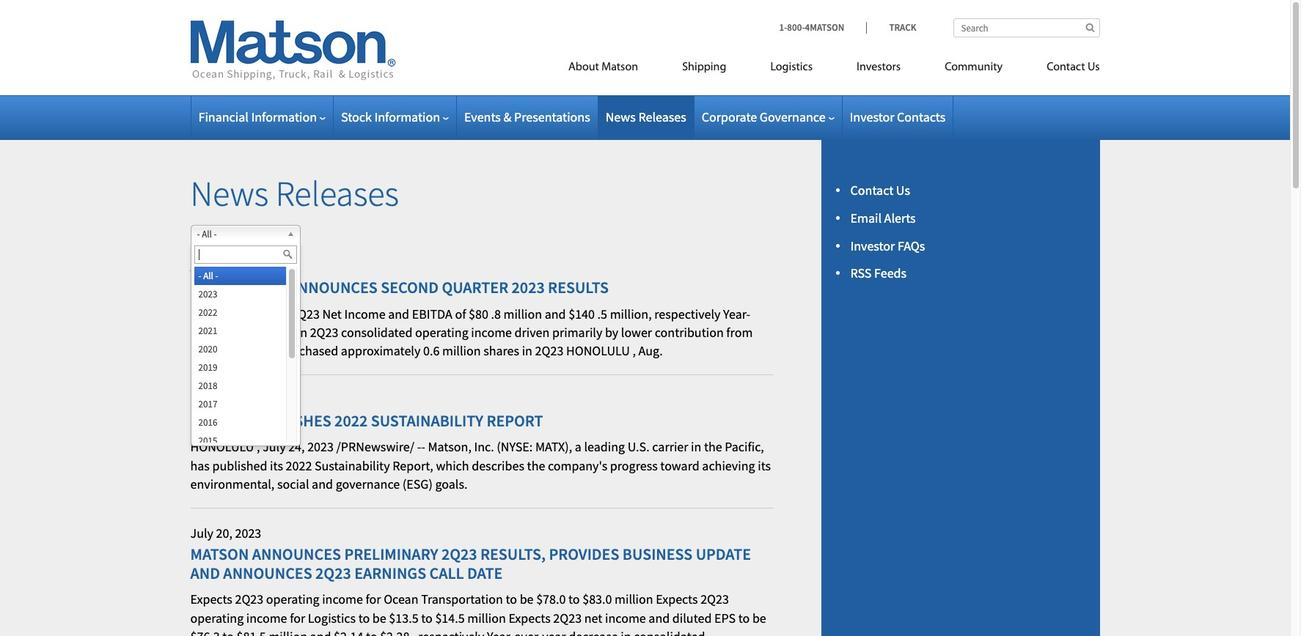 Task type: locate. For each thing, give the bounding box(es) containing it.
about matson link
[[547, 54, 661, 84]]

stock information
[[341, 109, 440, 125]]

0 horizontal spatial 2022
[[198, 307, 217, 319]]

about
[[569, 62, 599, 73]]

expects up diluted
[[656, 592, 698, 609]]

million down transportation
[[468, 610, 506, 627]]

its
[[270, 458, 283, 474], [758, 458, 771, 474]]

in inside honolulu , july 24, 2023 /prnewswire/ -- matson, inc. (nyse: matx), a leading u.s. carrier in the pacific, has published its 2022 sustainability report, which describes the company's progress toward achieving its environmental, social and governance (esg) goals.
[[691, 439, 702, 456]]

matson announces preliminary 2q23 results, provides business update and announces 2q23 earnings call date link
[[190, 544, 751, 584]]

honolulu inside honolulu , july 24, 2023 /prnewswire/ -- matson, inc. (nyse: matx), a leading u.s. carrier in the pacific, has published its 2022 sustainability report, which describes the company's progress toward achieving its environmental, social and governance (esg) goals.
[[190, 439, 254, 456]]

1 horizontal spatial us
[[1088, 62, 1100, 73]]

july left 20,
[[190, 525, 213, 542]]

1 horizontal spatial respectively
[[655, 306, 721, 323]]

releases
[[639, 109, 687, 125], [276, 172, 399, 216]]

contact us link up email alerts
[[851, 182, 911, 199]]

0 horizontal spatial contact
[[851, 182, 894, 199]]

shipping link
[[661, 54, 749, 84]]

operating down ebitda
[[415, 324, 469, 341]]

consolidated up "approximately"
[[341, 324, 413, 341]]

1 vertical spatial year-
[[487, 629, 514, 637]]

-
[[197, 228, 200, 240], [214, 228, 217, 240], [198, 270, 201, 282], [215, 270, 218, 282], [417, 439, 421, 456], [421, 439, 425, 456]]

year down $78.0
[[542, 629, 566, 637]]

million right $83.0
[[615, 592, 654, 609]]

business
[[623, 544, 693, 565]]

ebitda
[[412, 306, 453, 323]]

july up 2016
[[190, 392, 213, 409]]

july inside honolulu , july 24, 2023 /prnewswire/ -- matson, inc. (nyse: matx), a leading u.s. carrier in the pacific, has published its 2022 sustainability report, which describes the company's progress toward achieving its environmental, social and governance (esg) goals.
[[263, 439, 286, 456]]

news up "- all -" link on the top
[[190, 172, 269, 216]]

and
[[190, 564, 220, 584]]

1 vertical spatial million
[[468, 610, 506, 627]]

million
[[615, 592, 654, 609], [468, 610, 506, 627], [269, 629, 307, 637]]

1 horizontal spatial year
[[542, 629, 566, 637]]

1 vertical spatial july
[[263, 439, 286, 456]]

0 horizontal spatial logistics
[[308, 610, 356, 627]]

None search field
[[954, 18, 1100, 37]]

0 vertical spatial contact us
[[1047, 62, 1100, 73]]

u.s.
[[628, 439, 650, 456]]

report
[[487, 411, 543, 431]]

to right diluted
[[739, 610, 750, 627]]

matson down 2017
[[190, 411, 249, 431]]

expects down $78.0
[[509, 610, 551, 627]]

$80
[[469, 306, 489, 323]]

income up $81.5
[[246, 610, 287, 627]]

0 horizontal spatial its
[[270, 458, 283, 474]]

2023 right 2017
[[235, 392, 261, 409]]

information for financial information
[[251, 109, 317, 125]]

the
[[704, 439, 723, 456], [527, 458, 545, 474]]

results,
[[481, 544, 546, 565]]

july
[[190, 392, 213, 409], [263, 439, 286, 456], [190, 525, 213, 542]]

respectively up contribution
[[655, 306, 721, 323]]

operating up $76.3
[[190, 610, 244, 627]]

2 its from the left
[[758, 458, 771, 474]]

$2.26
[[259, 306, 289, 323]]

consolidated inside expects 2q23 operating income for ocean transportation to be $78.0 to $83.0 million expects 2q23 operating income for logistics to be $13.5 to $14.5 million expects 2q23 net income and diluted eps to be $76.3 to $81.5 million and $2.14 to $2.28 , respectively year-over-year decrease in consolidated
[[634, 629, 705, 637]]

year- up from
[[724, 306, 751, 323]]

1 vertical spatial eps
[[715, 610, 736, 627]]

matson down 20,
[[190, 544, 249, 565]]

stock
[[341, 109, 372, 125]]

year inside 2q23 eps of $2.26 2q23 net income and ebitda of $80 .8 million and $140 .5 million, respectively year- over-year decrease in 2q23 consolidated operating income driven primarily by lower contribution from china service repurchased approximately 0.6 million shares in 2q23 honolulu , aug.
[[219, 324, 242, 341]]

2023 right 20,
[[235, 525, 261, 542]]

0 vertical spatial over-
[[190, 324, 219, 341]]

1 horizontal spatial its
[[758, 458, 771, 474]]

1 vertical spatial contact us link
[[851, 182, 911, 199]]

to
[[506, 592, 517, 609], [569, 592, 580, 609], [359, 610, 370, 627], [421, 610, 433, 627], [739, 610, 750, 627], [223, 629, 234, 637], [366, 629, 378, 637]]

0 vertical spatial 2022
[[198, 307, 217, 319]]

honolulu
[[566, 343, 630, 360], [190, 439, 254, 456]]

2023
[[243, 259, 270, 275], [512, 278, 545, 298], [198, 288, 217, 301], [235, 392, 261, 409], [308, 439, 334, 456], [235, 525, 261, 542]]

2022 up social
[[286, 458, 312, 474]]

announces inside august 1, 2023 matson, inc. announces second quarter 2023 results
[[289, 278, 378, 298]]

honolulu down by
[[566, 343, 630, 360]]

2q23
[[190, 306, 219, 323], [291, 306, 320, 323], [310, 324, 339, 341], [535, 343, 564, 360], [442, 544, 477, 565], [316, 564, 351, 584], [235, 592, 264, 609], [701, 592, 729, 609], [554, 610, 582, 627]]

honolulu , july 24, 2023 /prnewswire/ -- matson, inc. (nyse: matx), a leading u.s. carrier in the pacific, has published its 2022 sustainability report, which describes the company's progress toward achieving its environmental, social and governance (esg) goals.
[[190, 439, 771, 493]]

1 information from the left
[[251, 109, 317, 125]]

0 vertical spatial matson
[[190, 411, 249, 431]]

1 of from the left
[[246, 306, 257, 323]]

by
[[605, 324, 619, 341]]

1 vertical spatial year
[[542, 629, 566, 637]]

investor for investor contacts
[[850, 109, 895, 125]]

1 horizontal spatial information
[[375, 109, 440, 125]]

information
[[251, 109, 317, 125], [375, 109, 440, 125]]

2q23 left earnings
[[316, 564, 351, 584]]

matson inside the july 24, 2023 matson publishes 2022 sustainability report
[[190, 411, 249, 431]]

1 horizontal spatial news releases
[[606, 109, 687, 125]]

, up published
[[257, 439, 260, 456]]

2022 up '2021'
[[198, 307, 217, 319]]

0 horizontal spatial information
[[251, 109, 317, 125]]

july for publishes
[[190, 392, 213, 409]]

transportation
[[421, 592, 503, 609]]

$83.0
[[583, 592, 612, 609]]

1 vertical spatial operating
[[266, 592, 320, 609]]

news down matson
[[606, 109, 636, 125]]

operating
[[415, 324, 469, 341], [266, 592, 320, 609], [190, 610, 244, 627]]

eps
[[222, 306, 243, 323], [715, 610, 736, 627]]

over- inside expects 2q23 operating income for ocean transportation to be $78.0 to $83.0 million expects 2q23 operating income for logistics to be $13.5 to $14.5 million expects 2q23 net income and diluted eps to be $76.3 to $81.5 million and $2.14 to $2.28 , respectively year-over-year decrease in consolidated
[[514, 629, 542, 637]]

investor up rss feeds link
[[851, 237, 896, 254]]

matson
[[190, 411, 249, 431], [190, 544, 249, 565]]

0 horizontal spatial consolidated
[[341, 324, 413, 341]]

be up $2.28
[[373, 610, 387, 627]]

and down matson, inc. announces second quarter 2023 results link
[[388, 306, 410, 323]]

matson inside july 20, 2023 matson announces preliminary 2q23 results, provides business update and announces 2q23 earnings call date
[[190, 544, 249, 565]]

0 vertical spatial year
[[219, 324, 242, 341]]

1 horizontal spatial expects
[[509, 610, 551, 627]]

contact us up email alerts
[[851, 182, 911, 199]]

2023 up sustainability
[[308, 439, 334, 456]]

1 vertical spatial ,
[[257, 439, 260, 456]]

information right financial
[[251, 109, 317, 125]]

Search search field
[[954, 18, 1100, 37]]

0 horizontal spatial honolulu
[[190, 439, 254, 456]]

contact us down search image
[[1047, 62, 1100, 73]]

investor for investor faqs
[[851, 237, 896, 254]]

to left $2.28
[[366, 629, 378, 637]]

0 vertical spatial logistics
[[771, 62, 813, 73]]

, down the $13.5
[[412, 629, 416, 637]]

0 vertical spatial contact us link
[[1025, 54, 1100, 84]]

1 vertical spatial us
[[897, 182, 911, 199]]

the up achieving
[[704, 439, 723, 456]]

2 vertical spatial 2022
[[286, 458, 312, 474]]

1 vertical spatial contact us
[[851, 182, 911, 199]]

income up $2.14
[[322, 592, 363, 609]]

driven
[[515, 324, 550, 341]]

1 vertical spatial respectively
[[418, 629, 485, 637]]

year- down transportation
[[487, 629, 514, 637]]

1 vertical spatial honolulu
[[190, 439, 254, 456]]

published
[[212, 458, 267, 474]]

be right diluted
[[753, 610, 767, 627]]

0 horizontal spatial contact us
[[851, 182, 911, 199]]

0 horizontal spatial million
[[269, 629, 307, 637]]

investor down investors link
[[850, 109, 895, 125]]

governance
[[760, 109, 826, 125]]

income
[[471, 324, 512, 341], [322, 592, 363, 609], [246, 610, 287, 627], [605, 610, 646, 627]]

2022
[[198, 307, 217, 319], [335, 411, 368, 431], [286, 458, 312, 474]]

2 horizontal spatial operating
[[415, 324, 469, 341]]

has
[[190, 458, 210, 474]]

search image
[[1086, 23, 1095, 32]]

decrease down $2.26
[[245, 324, 294, 341]]

expects down and
[[190, 592, 233, 609]]

24, up 2016
[[216, 392, 233, 409]]

$78.0
[[537, 592, 566, 609]]

decrease down net
[[569, 629, 618, 637]]

of left $2.26
[[246, 306, 257, 323]]

information for stock information
[[375, 109, 440, 125]]

rss feeds
[[851, 265, 907, 282]]

24, inside the july 24, 2023 matson publishes 2022 sustainability report
[[216, 392, 233, 409]]

news releases up "- all -" link on the top
[[190, 172, 399, 216]]

0 horizontal spatial decrease
[[245, 324, 294, 341]]

2 horizontal spatial ,
[[633, 343, 636, 360]]

0 horizontal spatial over-
[[190, 324, 219, 341]]

and right social
[[312, 476, 333, 493]]

2 information from the left
[[375, 109, 440, 125]]

us up alerts
[[897, 182, 911, 199]]

2022 up /prnewswire/
[[335, 411, 368, 431]]

year- inside expects 2q23 operating income for ocean transportation to be $78.0 to $83.0 million expects 2q23 operating income for logistics to be $13.5 to $14.5 million expects 2q23 net income and diluted eps to be $76.3 to $81.5 million and $2.14 to $2.28 , respectively year-over-year decrease in consolidated
[[487, 629, 514, 637]]

report,
[[393, 458, 434, 474]]

0 horizontal spatial releases
[[276, 172, 399, 216]]

0 vertical spatial news releases
[[606, 109, 687, 125]]

a
[[575, 439, 582, 456]]

investors link
[[835, 54, 923, 84]]

2 horizontal spatial million
[[615, 592, 654, 609]]

1 horizontal spatial year-
[[724, 306, 751, 323]]

environmental,
[[190, 476, 275, 493]]

1 vertical spatial 24,
[[289, 439, 305, 456]]

1 vertical spatial news
[[190, 172, 269, 216]]

logistics up $2.14
[[308, 610, 356, 627]]

sustainability
[[371, 411, 484, 431]]

2 matson from the top
[[190, 544, 249, 565]]

1 horizontal spatial ,
[[412, 629, 416, 637]]

2q23 up diluted
[[701, 592, 729, 609]]

july down publishes
[[263, 439, 286, 456]]

all inside - all - 2023 2022 2021 2020 2019 2018 2017 2016 2015
[[203, 270, 213, 282]]

2 vertical spatial operating
[[190, 610, 244, 627]]

eps right diluted
[[715, 610, 736, 627]]

contact up email
[[851, 182, 894, 199]]

$2.14
[[334, 629, 363, 637]]

1 horizontal spatial logistics
[[771, 62, 813, 73]]

all left 1,
[[203, 270, 213, 282]]

eps down matson,
[[222, 306, 243, 323]]

decrease inside 2q23 eps of $2.26 2q23 net income and ebitda of $80 .8 million and $140 .5 million, respectively year- over-year decrease in 2q23 consolidated operating income driven primarily by lower contribution from china service repurchased approximately 0.6 million shares in 2q23 honolulu , aug.
[[245, 324, 294, 341]]

july inside the july 24, 2023 matson publishes 2022 sustainability report
[[190, 392, 213, 409]]

toward
[[661, 458, 700, 474]]

1 vertical spatial 2022
[[335, 411, 368, 431]]

matson image
[[190, 21, 396, 81]]

0 vertical spatial investor
[[850, 109, 895, 125]]

1 horizontal spatial decrease
[[569, 629, 618, 637]]

matson,
[[428, 439, 472, 456]]

faqs
[[898, 237, 926, 254]]

decrease inside expects 2q23 operating income for ocean transportation to be $78.0 to $83.0 million expects 2q23 operating income for logistics to be $13.5 to $14.5 million expects 2q23 net income and diluted eps to be $76.3 to $81.5 million and $2.14 to $2.28 , respectively year-over-year decrease in consolidated
[[569, 629, 618, 637]]

1 horizontal spatial for
[[366, 592, 381, 609]]

0 vertical spatial 24,
[[216, 392, 233, 409]]

1 vertical spatial over-
[[514, 629, 542, 637]]

0 horizontal spatial expects
[[190, 592, 233, 609]]

0 vertical spatial consolidated
[[341, 324, 413, 341]]

0 vertical spatial year-
[[724, 306, 751, 323]]

over- up 2020
[[190, 324, 219, 341]]

announces up net
[[289, 278, 378, 298]]

/prnewswire/
[[336, 439, 415, 456]]

rss
[[851, 265, 872, 282]]

24, down publishes
[[289, 439, 305, 456]]

respectively down $14.5
[[418, 629, 485, 637]]

0 vertical spatial honolulu
[[566, 343, 630, 360]]

1 horizontal spatial eps
[[715, 610, 736, 627]]

1 horizontal spatial contact us link
[[1025, 54, 1100, 84]]

0 horizontal spatial news releases
[[190, 172, 399, 216]]

2q23 down $78.0
[[554, 610, 582, 627]]

1 horizontal spatial operating
[[266, 592, 320, 609]]

of left $80
[[455, 306, 466, 323]]

contact us link down search image
[[1025, 54, 1100, 84]]

2 vertical spatial july
[[190, 525, 213, 542]]

Choose from Year: text field
[[194, 246, 297, 264]]

2023 inside july 20, 2023 matson announces preliminary 2q23 results, provides business update and announces 2q23 earnings call date
[[235, 525, 261, 542]]

1 horizontal spatial honolulu
[[566, 343, 630, 360]]

0 horizontal spatial be
[[373, 610, 387, 627]]

information right stock
[[375, 109, 440, 125]]

alerts
[[885, 210, 916, 227]]

2020
[[198, 343, 217, 356]]

expects
[[190, 592, 233, 609], [656, 592, 698, 609], [509, 610, 551, 627]]

1 horizontal spatial over-
[[514, 629, 542, 637]]

lower
[[621, 324, 652, 341]]

2019
[[198, 362, 217, 374]]

ocean
[[384, 592, 419, 609]]

contact down search search box
[[1047, 62, 1086, 73]]

1 horizontal spatial news
[[606, 109, 636, 125]]

1 horizontal spatial consolidated
[[634, 629, 705, 637]]

0 horizontal spatial 24,
[[216, 392, 233, 409]]

1 horizontal spatial the
[[704, 439, 723, 456]]

1 vertical spatial decrease
[[569, 629, 618, 637]]

1 vertical spatial all
[[203, 270, 213, 282]]

august 1, 2023 matson, inc. announces second quarter 2023 results
[[190, 259, 609, 298]]

over- inside 2q23 eps of $2.26 2q23 net income and ebitda of $80 .8 million and $140 .5 million, respectively year- over-year decrease in 2q23 consolidated operating income driven primarily by lower contribution from china service repurchased approximately 0.6 million shares in 2q23 honolulu , aug.
[[190, 324, 219, 341]]

0 horizontal spatial operating
[[190, 610, 244, 627]]

all up august
[[202, 228, 212, 240]]

over-
[[190, 324, 219, 341], [514, 629, 542, 637]]

july inside july 20, 2023 matson announces preliminary 2q23 results, provides business update and announces 2q23 earnings call date
[[190, 525, 213, 542]]

0 vertical spatial all
[[202, 228, 212, 240]]

1 vertical spatial releases
[[276, 172, 399, 216]]

1 vertical spatial news releases
[[190, 172, 399, 216]]

logistics link
[[749, 54, 835, 84]]

honolulu up published
[[190, 439, 254, 456]]

decrease
[[245, 324, 294, 341], [569, 629, 618, 637]]

year inside expects 2q23 operating income for ocean transportation to be $78.0 to $83.0 million expects 2q23 operating income for logistics to be $13.5 to $14.5 million expects 2q23 net income and diluted eps to be $76.3 to $81.5 million and $2.14 to $2.28 , respectively year-over-year decrease in consolidated
[[542, 629, 566, 637]]

1 horizontal spatial of
[[455, 306, 466, 323]]

year-
[[724, 306, 751, 323], [487, 629, 514, 637]]

consolidated down diluted
[[634, 629, 705, 637]]

respectively inside expects 2q23 operating income for ocean transportation to be $78.0 to $83.0 million expects 2q23 operating income for logistics to be $13.5 to $14.5 million expects 2q23 net income and diluted eps to be $76.3 to $81.5 million and $2.14 to $2.28 , respectively year-over-year decrease in consolidated
[[418, 629, 485, 637]]

0 horizontal spatial year-
[[487, 629, 514, 637]]

inc.
[[474, 439, 494, 456]]

call
[[430, 564, 464, 584]]

1 matson from the top
[[190, 411, 249, 431]]

0 vertical spatial contact
[[1047, 62, 1086, 73]]

- all -
[[197, 228, 217, 240]]

operating up $81.5
[[266, 592, 320, 609]]

0 vertical spatial operating
[[415, 324, 469, 341]]

about matson
[[569, 62, 639, 73]]

honolulu inside 2q23 eps of $2.26 2q23 net income and ebitda of $80 .8 million and $140 .5 million, respectively year- over-year decrease in 2q23 consolidated operating income driven primarily by lower contribution from china service repurchased approximately 0.6 million shares in 2q23 honolulu , aug.
[[566, 343, 630, 360]]

be left $78.0
[[520, 592, 534, 609]]

0 horizontal spatial ,
[[257, 439, 260, 456]]

announces down 20,
[[223, 564, 312, 584]]

1 vertical spatial for
[[290, 610, 305, 627]]

1 horizontal spatial 24,
[[289, 439, 305, 456]]

, inside 2q23 eps of $2.26 2q23 net income and ebitda of $80 .8 million and $140 .5 million, respectively year- over-year decrease in 2q23 consolidated operating income driven primarily by lower contribution from china service repurchased approximately 0.6 million shares in 2q23 honolulu , aug.
[[633, 343, 636, 360]]

2023 up .8 million
[[512, 278, 545, 298]]

shares
[[484, 343, 520, 360]]

july 24, 2023 matson publishes 2022 sustainability report
[[190, 392, 543, 431]]

1 horizontal spatial releases
[[639, 109, 687, 125]]

its up social
[[270, 458, 283, 474]]

the down matx),
[[527, 458, 545, 474]]

in
[[297, 324, 308, 341], [522, 343, 533, 360], [691, 439, 702, 456], [621, 629, 631, 637]]

0 vertical spatial decrease
[[245, 324, 294, 341]]

us down search image
[[1088, 62, 1100, 73]]

income up shares
[[471, 324, 512, 341]]

2023 inside - all - 2023 2022 2021 2020 2019 2018 2017 2016 2015
[[198, 288, 217, 301]]

its down pacific,
[[758, 458, 771, 474]]

, left aug.
[[633, 343, 636, 360]]

0 vertical spatial releases
[[639, 109, 687, 125]]

news releases down matson
[[606, 109, 687, 125]]

1 vertical spatial the
[[527, 458, 545, 474]]

year right '2021'
[[219, 324, 242, 341]]

us inside top menu navigation
[[1088, 62, 1100, 73]]

track link
[[867, 21, 917, 34]]

investor
[[850, 109, 895, 125], [851, 237, 896, 254]]

diluted
[[673, 610, 712, 627]]

logistics down 800-
[[771, 62, 813, 73]]

million right $81.5
[[269, 629, 307, 637]]

2 horizontal spatial be
[[753, 610, 767, 627]]

0 horizontal spatial year
[[219, 324, 242, 341]]

over- down $78.0
[[514, 629, 542, 637]]

2 vertical spatial ,
[[412, 629, 416, 637]]

.5 million,
[[598, 306, 652, 323]]



Task type: describe. For each thing, give the bounding box(es) containing it.
financial
[[198, 109, 249, 125]]

eps inside 2q23 eps of $2.26 2q23 net income and ebitda of $80 .8 million and $140 .5 million, respectively year- over-year decrease in 2q23 consolidated operating income driven primarily by lower contribution from china service repurchased approximately 0.6 million shares in 2q23 honolulu , aug.
[[222, 306, 243, 323]]

social
[[277, 476, 309, 493]]

0 vertical spatial the
[[704, 439, 723, 456]]

consolidated inside 2q23 eps of $2.26 2q23 net income and ebitda of $80 .8 million and $140 .5 million, respectively year- over-year decrease in 2q23 consolidated operating income driven primarily by lower contribution from china service repurchased approximately 0.6 million shares in 2q23 honolulu , aug.
[[341, 324, 413, 341]]

sustainability
[[315, 458, 390, 474]]

operating inside 2q23 eps of $2.26 2q23 net income and ebitda of $80 .8 million and $140 .5 million, respectively year- over-year decrease in 2q23 consolidated operating income driven primarily by lower contribution from china service repurchased approximately 0.6 million shares in 2q23 honolulu , aug.
[[415, 324, 469, 341]]

0 horizontal spatial the
[[527, 458, 545, 474]]

service
[[225, 343, 264, 360]]

all for - all -
[[202, 228, 212, 240]]

top menu navigation
[[503, 54, 1100, 84]]

logistics inside expects 2q23 operating income for ocean transportation to be $78.0 to $83.0 million expects 2q23 operating income for logistics to be $13.5 to $14.5 million expects 2q23 net income and diluted eps to be $76.3 to $81.5 million and $2.14 to $2.28 , respectively year-over-year decrease in consolidated
[[308, 610, 356, 627]]

income inside 2q23 eps of $2.26 2q23 net income and ebitda of $80 .8 million and $140 .5 million, respectively year- over-year decrease in 2q23 consolidated operating income driven primarily by lower contribution from china service repurchased approximately 0.6 million shares in 2q23 honolulu , aug.
[[471, 324, 512, 341]]

2023 right 1,
[[243, 259, 270, 275]]

1 its from the left
[[270, 458, 283, 474]]

all for - all - 2023 2022 2021 2020 2019 2018 2017 2016 2015
[[203, 270, 213, 282]]

2023 inside honolulu , july 24, 2023 /prnewswire/ -- matson, inc. (nyse: matx), a leading u.s. carrier in the pacific, has published its 2022 sustainability report, which describes the company's progress toward achieving its environmental, social and governance (esg) goals.
[[308, 439, 334, 456]]

2 horizontal spatial expects
[[656, 592, 698, 609]]

matson for matson announces preliminary 2q23 results, provides business update and announces 2q23 earnings call date
[[190, 544, 249, 565]]

2q23 eps of $2.26 2q23 net income and ebitda of $80 .8 million and $140 .5 million, respectively year- over-year decrease in 2q23 consolidated operating income driven primarily by lower contribution from china service repurchased approximately 0.6 million shares in 2q23 honolulu , aug.
[[190, 306, 753, 360]]

2q23 up transportation
[[442, 544, 477, 565]]

2021
[[198, 325, 217, 337]]

net
[[322, 306, 342, 323]]

which
[[436, 458, 469, 474]]

events
[[464, 109, 501, 125]]

0 vertical spatial news
[[606, 109, 636, 125]]

investor faqs
[[851, 237, 926, 254]]

2016
[[198, 417, 217, 429]]

events & presentations
[[464, 109, 590, 125]]

stock information link
[[341, 109, 449, 125]]

expects 2q23 operating income for ocean transportation to be $78.0 to $83.0 million expects 2q23 operating income for logistics to be $13.5 to $14.5 million expects 2q23 net income and diluted eps to be $76.3 to $81.5 million and $2.14 to $2.28 , respectively year-over-year decrease in consolidated
[[190, 592, 767, 637]]

1-800-4matson
[[780, 21, 845, 34]]

800-
[[788, 21, 805, 34]]

investor contacts link
[[850, 109, 946, 125]]

eps inside expects 2q23 operating income for ocean transportation to be $78.0 to $83.0 million expects 2q23 operating income for logistics to be $13.5 to $14.5 million expects 2q23 net income and diluted eps to be $76.3 to $81.5 million and $2.14 to $2.28 , respectively year-over-year decrease in consolidated
[[715, 610, 736, 627]]

1 horizontal spatial million
[[468, 610, 506, 627]]

matson, inc. announces second quarter 2023 results link
[[190, 278, 609, 298]]

$81.5
[[237, 629, 266, 637]]

(nyse:
[[497, 439, 533, 456]]

email alerts
[[851, 210, 916, 227]]

quarter
[[442, 278, 509, 298]]

matson
[[602, 62, 639, 73]]

in inside expects 2q23 operating income for ocean transportation to be $78.0 to $83.0 million expects 2q23 operating income for logistics to be $13.5 to $14.5 million expects 2q23 net income and diluted eps to be $76.3 to $81.5 million and $2.14 to $2.28 , respectively year-over-year decrease in consolidated
[[621, 629, 631, 637]]

to left $78.0
[[506, 592, 517, 609]]

1 horizontal spatial be
[[520, 592, 534, 609]]

24, inside honolulu , july 24, 2023 /prnewswire/ -- matson, inc. (nyse: matx), a leading u.s. carrier in the pacific, has published its 2022 sustainability report, which describes the company's progress toward achieving its environmental, social and governance (esg) goals.
[[289, 439, 305, 456]]

progress
[[610, 458, 658, 474]]

.8 million
[[491, 306, 542, 323]]

china
[[190, 343, 222, 360]]

approximately
[[341, 343, 421, 360]]

publishes
[[252, 411, 331, 431]]

corporate
[[702, 109, 757, 125]]

$13.5
[[389, 610, 419, 627]]

logistics inside top menu navigation
[[771, 62, 813, 73]]

2 vertical spatial million
[[269, 629, 307, 637]]

and inside honolulu , july 24, 2023 /prnewswire/ -- matson, inc. (nyse: matx), a leading u.s. carrier in the pacific, has published its 2022 sustainability report, which describes the company's progress toward achieving its environmental, social and governance (esg) goals.
[[312, 476, 333, 493]]

email
[[851, 210, 882, 227]]

matson for matson publishes 2022 sustainability report
[[190, 411, 249, 431]]

inc.
[[257, 278, 286, 298]]

0 horizontal spatial us
[[897, 182, 911, 199]]

2022 inside honolulu , july 24, 2023 /prnewswire/ -- matson, inc. (nyse: matx), a leading u.s. carrier in the pacific, has published its 2022 sustainability report, which describes the company's progress toward achieving its environmental, social and governance (esg) goals.
[[286, 458, 312, 474]]

2017
[[198, 398, 217, 411]]

matx),
[[536, 439, 573, 456]]

2q23 left net
[[291, 306, 320, 323]]

july for announces
[[190, 525, 213, 542]]

financial information
[[198, 109, 317, 125]]

and left $2.14
[[310, 629, 331, 637]]

2q23 down the driven in the bottom of the page
[[535, 343, 564, 360]]

and left diluted
[[649, 610, 670, 627]]

$14.5
[[435, 610, 465, 627]]

2018
[[198, 380, 217, 392]]

events & presentations link
[[464, 109, 590, 125]]

$2.28
[[380, 629, 410, 637]]

0 vertical spatial for
[[366, 592, 381, 609]]

- all - link
[[190, 225, 300, 243]]

0 horizontal spatial for
[[290, 610, 305, 627]]

investor faqs link
[[851, 237, 926, 254]]

1,
[[231, 259, 241, 275]]

corporate governance link
[[702, 109, 835, 125]]

1 vertical spatial contact
[[851, 182, 894, 199]]

governance
[[336, 476, 400, 493]]

0 horizontal spatial news
[[190, 172, 269, 216]]

2q23 down net
[[310, 324, 339, 341]]

contact inside top menu navigation
[[1047, 62, 1086, 73]]

20,
[[216, 525, 233, 542]]

earnings
[[355, 564, 426, 584]]

2015
[[198, 435, 217, 447]]

2q23 up '2021'
[[190, 306, 219, 323]]

respectively inside 2q23 eps of $2.26 2q23 net income and ebitda of $80 .8 million and $140 .5 million, respectively year- over-year decrease in 2q23 consolidated operating income driven primarily by lower contribution from china service repurchased approximately 0.6 million shares in 2q23 honolulu , aug.
[[655, 306, 721, 323]]

matson,
[[190, 278, 253, 298]]

2023 inside the july 24, 2023 matson publishes 2022 sustainability report
[[235, 392, 261, 409]]

0 vertical spatial million
[[615, 592, 654, 609]]

$76.3
[[190, 629, 220, 637]]

contact us inside top menu navigation
[[1047, 62, 1100, 73]]

to right $76.3
[[223, 629, 234, 637]]

matson publishes 2022 sustainability report link
[[190, 411, 543, 431]]

investors
[[857, 62, 901, 73]]

2q23 up $81.5
[[235, 592, 264, 609]]

2 of from the left
[[455, 306, 466, 323]]

, inside expects 2q23 operating income for ocean transportation to be $78.0 to $83.0 million expects 2q23 operating income for logistics to be $13.5 to $14.5 million expects 2q23 net income and diluted eps to be $76.3 to $81.5 million and $2.14 to $2.28 , respectively year-over-year decrease in consolidated
[[412, 629, 416, 637]]

0 horizontal spatial contact us link
[[851, 182, 911, 199]]

, inside honolulu , july 24, 2023 /prnewswire/ -- matson, inc. (nyse: matx), a leading u.s. carrier in the pacific, has published its 2022 sustainability report, which describes the company's progress toward achieving its environmental, social and governance (esg) goals.
[[257, 439, 260, 456]]

carrier
[[653, 439, 689, 456]]

to left $14.5
[[421, 610, 433, 627]]

provides
[[549, 544, 620, 565]]

presentations
[[514, 109, 590, 125]]

aug.
[[639, 343, 663, 360]]

- all - 2023 2022 2021 2020 2019 2018 2017 2016 2015
[[198, 270, 218, 447]]

2022 inside - all - 2023 2022 2021 2020 2019 2018 2017 2016 2015
[[198, 307, 217, 319]]

(esg)
[[403, 476, 433, 493]]

year- inside 2q23 eps of $2.26 2q23 net income and ebitda of $80 .8 million and $140 .5 million, respectively year- over-year decrease in 2q23 consolidated operating income driven primarily by lower contribution from china service repurchased approximately 0.6 million shares in 2q23 honolulu , aug.
[[724, 306, 751, 323]]

date
[[467, 564, 503, 584]]

primarily
[[553, 324, 603, 341]]

$140
[[569, 306, 595, 323]]

and left $140
[[545, 306, 566, 323]]

feeds
[[875, 265, 907, 282]]

0.6 million
[[423, 343, 481, 360]]

investor contacts
[[850, 109, 946, 125]]

corporate governance
[[702, 109, 826, 125]]

net
[[585, 610, 603, 627]]

results
[[548, 278, 609, 298]]

second
[[381, 278, 439, 298]]

income right net
[[605, 610, 646, 627]]

contacts
[[898, 109, 946, 125]]

to left $83.0
[[569, 592, 580, 609]]

preliminary
[[344, 544, 438, 565]]

to up $2.14
[[359, 610, 370, 627]]

announces down social
[[252, 544, 341, 565]]

4matson
[[805, 21, 845, 34]]

shipping
[[683, 62, 727, 73]]

2022 inside the july 24, 2023 matson publishes 2022 sustainability report
[[335, 411, 368, 431]]



Task type: vqa. For each thing, say whether or not it's contained in the screenshot.


